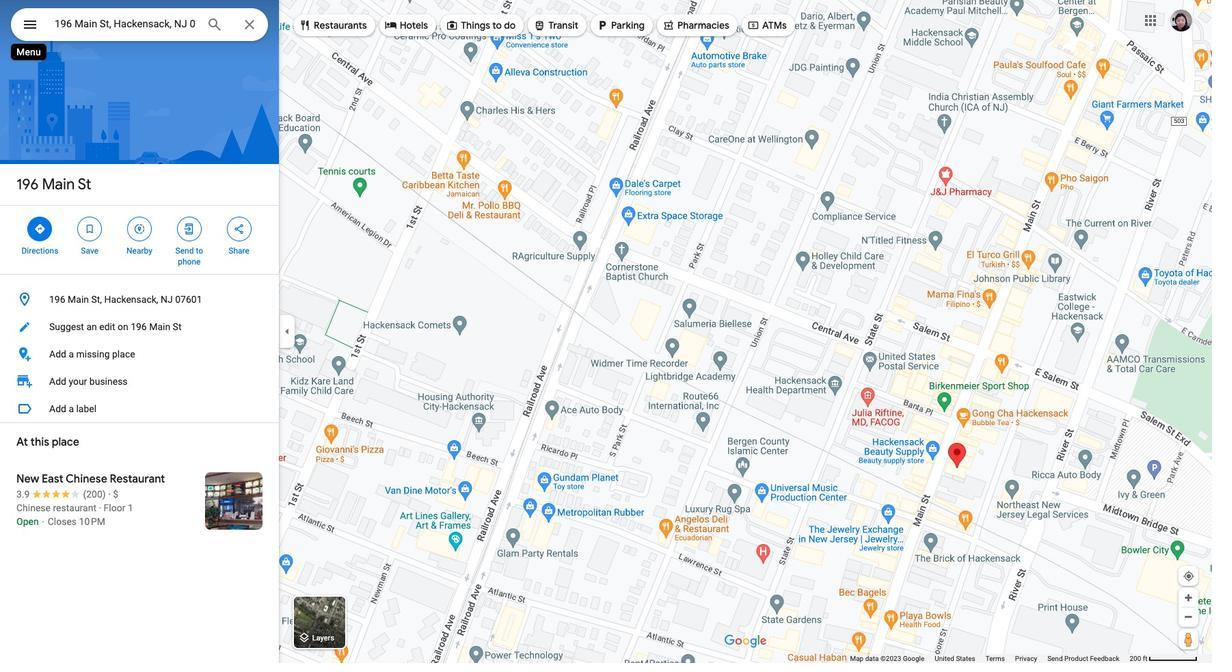 Task type: describe. For each thing, give the bounding box(es) containing it.
map data ©2023 google
[[850, 655, 925, 662]]

new
[[16, 472, 39, 486]]

show street view coverage image
[[1179, 629, 1198, 649]]

pharmacies
[[678, 19, 729, 31]]

edit
[[99, 321, 115, 332]]

1 horizontal spatial chinese
[[66, 472, 107, 486]]


[[596, 18, 609, 33]]

add for add a label
[[49, 403, 66, 414]]

google account: michele murakami  
(michele.murakami@adept.ai) image
[[1170, 9, 1192, 31]]

1
[[128, 503, 133, 513]]

this
[[30, 436, 49, 449]]

share
[[229, 246, 249, 256]]


[[133, 222, 146, 237]]

suggest an edit on 196 main st
[[49, 321, 182, 332]]

footer inside google maps element
[[850, 654, 1130, 663]]

 transit
[[533, 18, 578, 33]]

suggest
[[49, 321, 84, 332]]

200
[[1130, 655, 1141, 662]]


[[22, 15, 38, 34]]

200 ft
[[1130, 655, 1148, 662]]

add for add your business
[[49, 376, 66, 387]]

to inside send to phone
[[196, 246, 203, 256]]

· $
[[108, 489, 118, 500]]

privacy
[[1015, 655, 1037, 662]]


[[233, 222, 245, 237]]

196 main st
[[16, 175, 91, 194]]

add your business
[[49, 376, 128, 387]]

directions
[[22, 246, 58, 256]]

196 for 196 main st, hackensack, nj 07601
[[49, 294, 65, 305]]

add a label
[[49, 403, 97, 414]]

add a missing place
[[49, 349, 135, 360]]

main for st,
[[68, 294, 89, 305]]

 atms
[[747, 18, 787, 33]]

 hotels
[[385, 18, 428, 33]]

196 main st main content
[[0, 0, 279, 663]]

add your business link
[[0, 368, 279, 395]]

save
[[81, 246, 98, 256]]

main for st
[[42, 175, 75, 194]]

terms
[[986, 655, 1005, 662]]

hackensack,
[[104, 294, 158, 305]]

 pharmacies
[[662, 18, 729, 33]]

actions for 196 main st region
[[0, 206, 279, 274]]

data
[[865, 655, 879, 662]]

$
[[113, 489, 118, 500]]

©2023
[[881, 655, 901, 662]]

restaurant
[[53, 503, 96, 513]]

(200)
[[83, 489, 106, 500]]

ft
[[1143, 655, 1148, 662]]

feedback
[[1090, 655, 1119, 662]]

east
[[42, 472, 63, 486]]

nj
[[161, 294, 173, 305]]

at this place
[[16, 436, 79, 449]]

google maps element
[[0, 0, 1212, 663]]

to inside ' things to do'
[[492, 19, 502, 31]]

show your location image
[[1183, 570, 1195, 582]]

send to phone
[[175, 246, 203, 267]]

st,
[[91, 294, 102, 305]]

floor
[[104, 503, 125, 513]]

07601
[[175, 294, 202, 305]]

google
[[903, 655, 925, 662]]

2 vertical spatial main
[[149, 321, 170, 332]]

place inside button
[[112, 349, 135, 360]]

st inside button
[[173, 321, 182, 332]]

send for send product feedback
[[1047, 655, 1063, 662]]

an
[[86, 321, 97, 332]]

add a label button
[[0, 395, 279, 423]]

send product feedback button
[[1047, 654, 1119, 663]]

collapse side panel image
[[280, 324, 295, 339]]

 things to do
[[446, 18, 516, 33]]

 restaurants
[[299, 18, 367, 33]]

at
[[16, 436, 28, 449]]

3.9
[[16, 489, 30, 500]]

suggest an edit on 196 main st button
[[0, 313, 279, 340]]

atms
[[762, 19, 787, 31]]

⋅
[[41, 516, 45, 527]]

chinese restaurant · floor 1 open ⋅ closes 10 pm
[[16, 503, 133, 527]]


[[299, 18, 311, 33]]

hotels
[[400, 19, 428, 31]]

on
[[118, 321, 128, 332]]

a for label
[[69, 403, 74, 414]]

open
[[16, 516, 39, 527]]



Task type: vqa. For each thing, say whether or not it's contained in the screenshot.


Task type: locate. For each thing, give the bounding box(es) containing it.
196 main st, hackensack, nj 07601 button
[[0, 286, 279, 313]]


[[533, 18, 546, 33]]

a left missing
[[69, 349, 74, 360]]

196 up 
[[16, 175, 39, 194]]

phone
[[178, 257, 201, 267]]

3 add from the top
[[49, 403, 66, 414]]


[[662, 18, 675, 33]]

2 a from the top
[[69, 403, 74, 414]]

send
[[175, 246, 194, 256], [1047, 655, 1063, 662]]

10 pm
[[79, 516, 105, 527]]

1 horizontal spatial send
[[1047, 655, 1063, 662]]

add for add a missing place
[[49, 349, 66, 360]]

1 vertical spatial 196
[[49, 294, 65, 305]]

200 ft button
[[1130, 655, 1198, 662]]

terms button
[[986, 654, 1005, 663]]

zoom in image
[[1183, 593, 1194, 603]]

· left floor
[[99, 503, 101, 513]]

0 vertical spatial a
[[69, 349, 74, 360]]

2 horizontal spatial 196
[[131, 321, 147, 332]]

None field
[[55, 16, 196, 32]]

add inside button
[[49, 349, 66, 360]]

0 horizontal spatial place
[[52, 436, 79, 449]]

st
[[78, 175, 91, 194], [173, 321, 182, 332]]

196 main st, hackensack, nj 07601
[[49, 294, 202, 305]]

1 horizontal spatial ·
[[108, 489, 111, 500]]

· left 'price: inexpensive' image on the bottom left
[[108, 489, 111, 500]]

 button
[[11, 8, 49, 44]]

zoom out image
[[1183, 612, 1194, 622]]

things
[[461, 19, 490, 31]]

0 vertical spatial send
[[175, 246, 194, 256]]

united
[[935, 655, 954, 662]]

a for missing
[[69, 349, 74, 360]]

1 horizontal spatial st
[[173, 321, 182, 332]]

do
[[504, 19, 516, 31]]

product
[[1064, 655, 1088, 662]]

 parking
[[596, 18, 645, 33]]

1 horizontal spatial place
[[112, 349, 135, 360]]


[[34, 222, 46, 237]]

0 horizontal spatial st
[[78, 175, 91, 194]]

transit
[[549, 19, 578, 31]]

1 horizontal spatial to
[[492, 19, 502, 31]]

restaurants
[[314, 19, 367, 31]]

0 horizontal spatial to
[[196, 246, 203, 256]]

1 a from the top
[[69, 349, 74, 360]]

united states
[[935, 655, 975, 662]]

send left product at bottom
[[1047, 655, 1063, 662]]

1 vertical spatial send
[[1047, 655, 1063, 662]]

send product feedback
[[1047, 655, 1119, 662]]

1 vertical spatial add
[[49, 376, 66, 387]]

1 vertical spatial chinese
[[16, 503, 51, 513]]

1 vertical spatial place
[[52, 436, 79, 449]]

layers
[[312, 634, 334, 643]]


[[747, 18, 760, 33]]


[[385, 18, 397, 33]]

footer
[[850, 654, 1130, 663]]

main down nj
[[149, 321, 170, 332]]

·
[[108, 489, 111, 500], [99, 503, 101, 513]]

196 for 196 main st
[[16, 175, 39, 194]]

restaurant
[[110, 472, 165, 486]]

send inside send to phone
[[175, 246, 194, 256]]

place
[[112, 349, 135, 360], [52, 436, 79, 449]]

your
[[69, 376, 87, 387]]

place right this
[[52, 436, 79, 449]]

0 vertical spatial add
[[49, 349, 66, 360]]

send for send to phone
[[175, 246, 194, 256]]

main up 
[[42, 175, 75, 194]]

a inside button
[[69, 403, 74, 414]]

add down suggest
[[49, 349, 66, 360]]

a inside button
[[69, 349, 74, 360]]

main left st,
[[68, 294, 89, 305]]

0 vertical spatial main
[[42, 175, 75, 194]]

a left label
[[69, 403, 74, 414]]

0 vertical spatial to
[[492, 19, 502, 31]]

0 horizontal spatial chinese
[[16, 503, 51, 513]]

chinese inside 'chinese restaurant · floor 1 open ⋅ closes 10 pm'
[[16, 503, 51, 513]]

1 vertical spatial to
[[196, 246, 203, 256]]

0 horizontal spatial ·
[[99, 503, 101, 513]]

2 vertical spatial 196
[[131, 321, 147, 332]]

196 Main St, Hackensack, NJ 07601 field
[[11, 8, 268, 41]]

0 vertical spatial st
[[78, 175, 91, 194]]


[[84, 222, 96, 237]]

0 vertical spatial 196
[[16, 175, 39, 194]]

st down nj
[[173, 321, 182, 332]]

add left label
[[49, 403, 66, 414]]

0 vertical spatial chinese
[[66, 472, 107, 486]]

parking
[[611, 19, 645, 31]]

1 vertical spatial main
[[68, 294, 89, 305]]

label
[[76, 403, 97, 414]]

to up phone
[[196, 246, 203, 256]]

closes
[[48, 516, 77, 527]]

united states button
[[935, 654, 975, 663]]

0 vertical spatial ·
[[108, 489, 111, 500]]


[[446, 18, 458, 33]]

none field inside 196 main st, hackensack, nj 07601 field
[[55, 16, 196, 32]]

to left do
[[492, 19, 502, 31]]

place down on
[[112, 349, 135, 360]]

3.9 stars 200 reviews image
[[16, 487, 106, 501]]

· inside 'chinese restaurant · floor 1 open ⋅ closes 10 pm'
[[99, 503, 101, 513]]

196
[[16, 175, 39, 194], [49, 294, 65, 305], [131, 321, 147, 332]]

a
[[69, 349, 74, 360], [69, 403, 74, 414]]

1 vertical spatial ·
[[99, 503, 101, 513]]

add
[[49, 349, 66, 360], [49, 376, 66, 387], [49, 403, 66, 414]]

1 vertical spatial a
[[69, 403, 74, 414]]

st up 
[[78, 175, 91, 194]]

0 vertical spatial place
[[112, 349, 135, 360]]

chinese up the "open"
[[16, 503, 51, 513]]

add a missing place button
[[0, 340, 279, 368]]

send up phone
[[175, 246, 194, 256]]

chinese
[[66, 472, 107, 486], [16, 503, 51, 513]]

price: inexpensive image
[[113, 489, 118, 500]]

nearby
[[127, 246, 152, 256]]

1 horizontal spatial 196
[[49, 294, 65, 305]]

1 vertical spatial st
[[173, 321, 182, 332]]

missing
[[76, 349, 110, 360]]

0 horizontal spatial send
[[175, 246, 194, 256]]

196 right on
[[131, 321, 147, 332]]

new east chinese restaurant
[[16, 472, 165, 486]]

2 vertical spatial add
[[49, 403, 66, 414]]

map
[[850, 655, 864, 662]]

0 horizontal spatial 196
[[16, 175, 39, 194]]

business
[[89, 376, 128, 387]]


[[183, 222, 195, 237]]

privacy button
[[1015, 654, 1037, 663]]

196 up suggest
[[49, 294, 65, 305]]

states
[[956, 655, 975, 662]]

footer containing map data ©2023 google
[[850, 654, 1130, 663]]

send inside button
[[1047, 655, 1063, 662]]

add inside button
[[49, 403, 66, 414]]

chinese up (200)
[[66, 472, 107, 486]]

add left your
[[49, 376, 66, 387]]

to
[[492, 19, 502, 31], [196, 246, 203, 256]]

 search field
[[11, 8, 268, 44]]

main
[[42, 175, 75, 194], [68, 294, 89, 305], [149, 321, 170, 332]]

1 add from the top
[[49, 349, 66, 360]]

2 add from the top
[[49, 376, 66, 387]]



